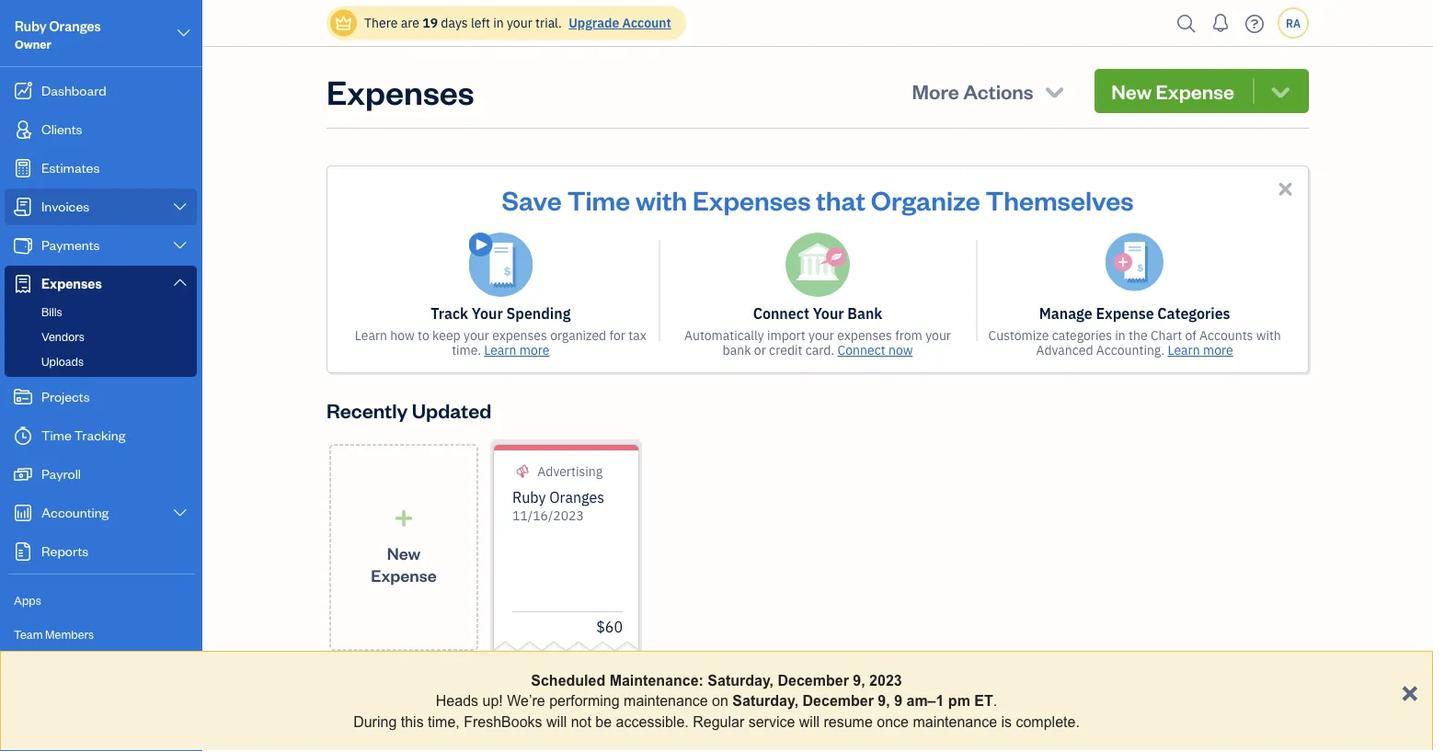 Task type: describe. For each thing, give the bounding box(es) containing it.
more actions button
[[896, 69, 1084, 113]]

learn more for categories
[[1168, 342, 1233, 359]]

connect for connect your bank
[[753, 304, 809, 323]]

apps
[[14, 593, 41, 608]]

estimates
[[41, 159, 100, 176]]

accounts
[[1200, 327, 1253, 344]]

accounting.
[[1096, 342, 1165, 359]]

expense inside new expense button
[[1156, 78, 1235, 104]]

expenses left that
[[693, 182, 811, 217]]

oranges for owner
[[49, 17, 101, 34]]

automatically
[[684, 327, 764, 344]]

keep
[[432, 327, 461, 344]]

tracking
[[74, 426, 125, 444]]

for
[[609, 327, 626, 344]]

chevron large down image for payments
[[172, 238, 189, 253]]

maintenance:
[[610, 672, 704, 689]]

chart
[[1151, 327, 1182, 344]]

save
[[502, 182, 562, 217]]

more for categories
[[1203, 342, 1233, 359]]

more
[[912, 78, 959, 104]]

dashboard link
[[5, 73, 197, 109]]

and
[[45, 661, 64, 676]]

is
[[1001, 714, 1012, 730]]

updated
[[412, 397, 492, 423]]

are
[[401, 14, 419, 31]]

save time with expenses that organize themselves
[[502, 182, 1134, 217]]

close image
[[1275, 178, 1296, 200]]

account
[[622, 14, 671, 31]]

bank
[[723, 342, 751, 359]]

dashboard image
[[12, 82, 34, 100]]

track
[[431, 304, 468, 323]]

ruby oranges owner
[[15, 17, 101, 52]]

reports link
[[5, 534, 197, 570]]

estimate image
[[12, 159, 34, 178]]

payments
[[41, 236, 100, 253]]

chevrondown image
[[1042, 78, 1067, 104]]

all expenses
[[327, 683, 444, 709]]

payment image
[[12, 236, 34, 255]]

new inside button
[[1111, 78, 1152, 104]]

all
[[327, 683, 351, 709]]

oranges for ruby oranges
[[549, 488, 604, 507]]

1 horizontal spatial maintenance
[[913, 714, 997, 730]]

track your spending image
[[469, 233, 533, 297]]

report image
[[12, 543, 34, 561]]

regular
[[693, 714, 744, 730]]

spending
[[506, 304, 571, 323]]

expenses inside automatically import your expenses from your bank or credit card.
[[837, 327, 892, 344]]

clients
[[41, 120, 82, 138]]

reports
[[41, 542, 89, 560]]

uploads link
[[8, 350, 193, 373]]

that
[[816, 182, 866, 217]]

caretdown image
[[624, 739, 631, 752]]

11/16/2023
[[512, 507, 584, 524]]

from
[[895, 327, 922, 344]]

× button
[[1401, 675, 1418, 709]]

0 vertical spatial december
[[778, 672, 849, 689]]

actions
[[963, 78, 1033, 104]]

import
[[767, 327, 806, 344]]

there are 19 days left in your trial. upgrade account
[[364, 14, 671, 31]]

owner
[[15, 36, 51, 52]]

expenses link
[[5, 266, 197, 301]]

2023
[[869, 672, 902, 689]]

expenses inside learn how to keep your expenses organized for tax time.
[[492, 327, 547, 344]]

notifications image
[[1206, 5, 1235, 41]]

payroll link
[[5, 456, 197, 493]]

project image
[[12, 388, 34, 407]]

with inside customize categories in the chart of accounts with advanced accounting.
[[1256, 327, 1281, 344]]

be
[[595, 714, 612, 730]]

1 vertical spatial december
[[803, 693, 874, 710]]

invoices
[[41, 197, 89, 215]]

time tracking link
[[5, 418, 197, 454]]

days
[[441, 14, 468, 31]]

on
[[712, 693, 728, 710]]

items and services
[[14, 661, 111, 676]]

to
[[418, 327, 429, 344]]

× dialog
[[0, 651, 1433, 752]]

1 vertical spatial saturday,
[[733, 693, 799, 710]]

categories
[[1052, 327, 1112, 344]]

accounting
[[41, 504, 109, 521]]

once
[[877, 714, 909, 730]]

organized
[[550, 327, 606, 344]]

more actions
[[912, 78, 1033, 104]]

your for track
[[472, 304, 503, 323]]

chevron large down image for expenses
[[172, 275, 189, 289]]

bank
[[848, 304, 882, 323]]

your inside learn how to keep your expenses organized for tax time.
[[464, 327, 489, 344]]

expense image
[[12, 275, 34, 293]]

estimates link
[[5, 150, 197, 187]]

complete.
[[1016, 714, 1080, 730]]

1 will from the left
[[546, 714, 567, 730]]

money image
[[12, 465, 34, 484]]

learn how to keep your expenses organized for tax time.
[[355, 327, 646, 359]]

et
[[974, 693, 993, 710]]

not
[[571, 714, 591, 730]]

19
[[422, 14, 438, 31]]

accounting link
[[5, 495, 197, 532]]

scheduled maintenance: saturday, december 9, 2023 heads up! we're performing maintenance on saturday, december 9, 9 am–1 pm et . during this time, freshbooks will not be accessible. regular service will resume once maintenance is complete.
[[353, 672, 1080, 730]]

manage expense categories
[[1039, 304, 1230, 323]]

expenses up this
[[355, 683, 444, 709]]

payroll
[[41, 465, 81, 482]]

how
[[390, 327, 415, 344]]

learn inside learn how to keep your expenses organized for tax time.
[[355, 327, 387, 344]]

bills link
[[8, 301, 193, 323]]

am–1
[[907, 693, 944, 710]]

your right the from
[[926, 327, 951, 344]]

connect now
[[838, 342, 913, 359]]

new expense button
[[1095, 69, 1309, 113]]

connect your bank
[[753, 304, 882, 323]]

heads
[[436, 693, 478, 710]]

time,
[[428, 714, 460, 730]]

the
[[1129, 327, 1148, 344]]

0 horizontal spatial maintenance
[[624, 693, 708, 710]]

team
[[14, 627, 43, 642]]

main element
[[0, 0, 248, 752]]



Task type: locate. For each thing, give the bounding box(es) containing it.
clients link
[[5, 111, 197, 148]]

1 more from the left
[[519, 342, 550, 359]]

customize categories in the chart of accounts with advanced accounting.
[[988, 327, 1281, 359]]

1 vertical spatial time
[[41, 426, 72, 444]]

time.
[[452, 342, 481, 359]]

9, left 9
[[878, 693, 890, 710]]

advertising
[[537, 463, 603, 480]]

2 expenses from the left
[[837, 327, 892, 344]]

connect down bank
[[838, 342, 885, 359]]

items
[[14, 661, 42, 676]]

december
[[778, 672, 849, 689], [803, 693, 874, 710]]

learn more down categories at the right top
[[1168, 342, 1233, 359]]

new expense down "plus" icon
[[371, 542, 437, 586]]

0 horizontal spatial time
[[41, 426, 72, 444]]

saturday,
[[708, 672, 774, 689], [733, 693, 799, 710]]

expenses down 'are' at the top left
[[327, 69, 474, 113]]

expenses down spending
[[492, 327, 547, 344]]

1 horizontal spatial with
[[1256, 327, 1281, 344]]

ruby down advertising at the bottom of the page
[[512, 488, 546, 507]]

performing
[[549, 693, 620, 710]]

there
[[364, 14, 398, 31]]

more down spending
[[519, 342, 550, 359]]

up!
[[482, 693, 503, 710]]

maintenance
[[624, 693, 708, 710], [913, 714, 997, 730]]

in right "left"
[[493, 14, 504, 31]]

invoice image
[[12, 198, 34, 216]]

learn more
[[484, 342, 550, 359], [1168, 342, 1233, 359]]

0 horizontal spatial with
[[636, 182, 687, 217]]

new expense
[[1111, 78, 1235, 104], [371, 542, 437, 586]]

now
[[889, 342, 913, 359]]

0 vertical spatial chevron large down image
[[175, 22, 192, 44]]

upgrade account link
[[565, 14, 671, 31]]

crown image
[[334, 13, 353, 33]]

chevron large down image
[[172, 200, 189, 214], [172, 238, 189, 253], [172, 275, 189, 289]]

9
[[894, 693, 902, 710]]

search image
[[1172, 10, 1201, 37]]

9, left 2023
[[853, 672, 865, 689]]

saturday, up the service
[[733, 693, 799, 710]]

connect your bank image
[[786, 233, 850, 297]]

0 vertical spatial ruby
[[15, 17, 47, 34]]

1 vertical spatial chevron large down image
[[172, 238, 189, 253]]

1 horizontal spatial ruby
[[512, 488, 546, 507]]

maintenance down pm
[[913, 714, 997, 730]]

your left trial.
[[507, 14, 532, 31]]

1 horizontal spatial new expense
[[1111, 78, 1235, 104]]

time right save
[[567, 182, 630, 217]]

go to help image
[[1240, 10, 1269, 37]]

during
[[353, 714, 397, 730]]

saturday, up the on
[[708, 672, 774, 689]]

1 horizontal spatial new
[[1111, 78, 1152, 104]]

chevron large down image up bills "link"
[[172, 275, 189, 289]]

1 vertical spatial in
[[1115, 327, 1126, 344]]

expenses
[[327, 69, 474, 113], [693, 182, 811, 217], [41, 275, 102, 292], [355, 683, 444, 709]]

expense down search icon
[[1156, 78, 1235, 104]]

0 horizontal spatial in
[[493, 14, 504, 31]]

time inside main element
[[41, 426, 72, 444]]

1 vertical spatial expense
[[1096, 304, 1154, 323]]

plus image
[[393, 509, 414, 528]]

expense up the
[[1096, 304, 1154, 323]]

accessible.
[[616, 714, 689, 730]]

expenses inside main element
[[41, 275, 102, 292]]

new expense down search icon
[[1111, 78, 1235, 104]]

chevron large down image up expenses link
[[172, 238, 189, 253]]

your
[[507, 14, 532, 31], [464, 327, 489, 344], [809, 327, 834, 344], [926, 327, 951, 344]]

chevron large down image
[[175, 22, 192, 44], [172, 506, 189, 521]]

0 horizontal spatial connect
[[753, 304, 809, 323]]

themselves
[[986, 182, 1134, 217]]

1 vertical spatial maintenance
[[913, 714, 997, 730]]

we're
[[507, 693, 545, 710]]

chart image
[[12, 504, 34, 522]]

1 learn more from the left
[[484, 342, 550, 359]]

oranges down advertising at the bottom of the page
[[549, 488, 604, 507]]

oranges
[[49, 17, 101, 34], [549, 488, 604, 507]]

in
[[493, 14, 504, 31], [1115, 327, 1126, 344]]

2 learn more from the left
[[1168, 342, 1233, 359]]

more right 'of'
[[1203, 342, 1233, 359]]

chevron large down image for invoices
[[172, 200, 189, 214]]

1 horizontal spatial in
[[1115, 327, 1126, 344]]

$60
[[596, 618, 623, 637]]

time right timer icon
[[41, 426, 72, 444]]

1 horizontal spatial expense
[[1096, 304, 1154, 323]]

ruby for owner
[[15, 17, 47, 34]]

freshbooks
[[464, 714, 542, 730]]

1 vertical spatial 9,
[[878, 693, 890, 710]]

.
[[993, 693, 997, 710]]

ruby up the owner
[[15, 17, 47, 34]]

new expense inside button
[[1111, 78, 1235, 104]]

ruby
[[15, 17, 47, 34], [512, 488, 546, 507]]

expense for manage expense categories image at the top right
[[1096, 304, 1154, 323]]

new right chevrondown icon
[[1111, 78, 1152, 104]]

chevron large down image up payments "link" on the left top of the page
[[172, 200, 189, 214]]

of
[[1185, 327, 1196, 344]]

scheduled
[[531, 672, 605, 689]]

in left the
[[1115, 327, 1126, 344]]

2 your from the left
[[813, 304, 844, 323]]

recently updated
[[327, 397, 492, 423]]

learn for track your spending
[[484, 342, 516, 359]]

trial.
[[535, 14, 562, 31]]

0 vertical spatial 9,
[[853, 672, 865, 689]]

time tracking
[[41, 426, 125, 444]]

automatically import your expenses from your bank or credit card.
[[684, 327, 951, 359]]

or
[[754, 342, 766, 359]]

1 vertical spatial with
[[1256, 327, 1281, 344]]

tax
[[629, 327, 646, 344]]

manage expense categories image
[[1105, 233, 1164, 292]]

projects link
[[5, 379, 197, 416]]

0 vertical spatial new
[[1111, 78, 1152, 104]]

connect for connect now
[[838, 342, 885, 359]]

2 chevron large down image from the top
[[172, 238, 189, 253]]

chevrondown image
[[1268, 78, 1293, 104]]

card.
[[806, 342, 835, 359]]

1 horizontal spatial time
[[567, 182, 630, 217]]

learn down categories at the right top
[[1168, 342, 1200, 359]]

0 horizontal spatial expenses
[[492, 327, 547, 344]]

1 vertical spatial connect
[[838, 342, 885, 359]]

2 will from the left
[[799, 714, 820, 730]]

pm
[[948, 693, 970, 710]]

0 vertical spatial expense
[[1156, 78, 1235, 104]]

chevron large down image inside accounting link
[[172, 506, 189, 521]]

oranges inside ruby oranges 11/16/2023
[[549, 488, 604, 507]]

payments link
[[5, 227, 197, 264]]

0 horizontal spatial will
[[546, 714, 567, 730]]

0 horizontal spatial expense
[[371, 565, 437, 586]]

ruby oranges 11/16/2023
[[512, 488, 604, 524]]

oranges up the owner
[[49, 17, 101, 34]]

your down connect your bank
[[809, 327, 834, 344]]

manage
[[1039, 304, 1092, 323]]

1 horizontal spatial more
[[1203, 342, 1233, 359]]

1 horizontal spatial expenses
[[837, 327, 892, 344]]

learn for manage expense categories
[[1168, 342, 1200, 359]]

your up automatically import your expenses from your bank or credit card.
[[813, 304, 844, 323]]

your for connect
[[813, 304, 844, 323]]

1 expenses from the left
[[492, 327, 547, 344]]

0 vertical spatial saturday,
[[708, 672, 774, 689]]

1 horizontal spatial learn more
[[1168, 342, 1233, 359]]

0 vertical spatial chevron large down image
[[172, 200, 189, 214]]

oranges inside ruby oranges owner
[[49, 17, 101, 34]]

1 horizontal spatial oranges
[[549, 488, 604, 507]]

0 vertical spatial in
[[493, 14, 504, 31]]

0 vertical spatial oranges
[[49, 17, 101, 34]]

apps link
[[5, 585, 197, 617]]

expense down "plus" icon
[[371, 565, 437, 586]]

1 horizontal spatial learn
[[484, 342, 516, 359]]

expenses
[[492, 327, 547, 344], [837, 327, 892, 344]]

ruby inside ruby oranges 11/16/2023
[[512, 488, 546, 507]]

0 vertical spatial with
[[636, 182, 687, 217]]

vendors link
[[8, 326, 193, 348]]

0 horizontal spatial learn more
[[484, 342, 550, 359]]

in inside customize categories in the chart of accounts with advanced accounting.
[[1115, 327, 1126, 344]]

1 horizontal spatial 9,
[[878, 693, 890, 710]]

0 vertical spatial time
[[567, 182, 630, 217]]

learn right time.
[[484, 342, 516, 359]]

new expense button
[[1095, 69, 1309, 113]]

ruby inside ruby oranges owner
[[15, 17, 47, 34]]

maintenance down maintenance:
[[624, 693, 708, 710]]

0 vertical spatial connect
[[753, 304, 809, 323]]

chevron large down image inside expenses link
[[172, 275, 189, 289]]

0 horizontal spatial new
[[387, 542, 421, 564]]

team members link
[[5, 619, 197, 651]]

will left not
[[546, 714, 567, 730]]

learn more for spending
[[484, 342, 550, 359]]

0 horizontal spatial more
[[519, 342, 550, 359]]

2 more from the left
[[1203, 342, 1233, 359]]

ruby for ruby oranges
[[512, 488, 546, 507]]

0 vertical spatial maintenance
[[624, 693, 708, 710]]

connect up import on the top right of page
[[753, 304, 809, 323]]

0 horizontal spatial oranges
[[49, 17, 101, 34]]

0 horizontal spatial ruby
[[15, 17, 47, 34]]

client image
[[12, 121, 34, 139]]

your up learn how to keep your expenses organized for tax time.
[[472, 304, 503, 323]]

0 vertical spatial new expense
[[1111, 78, 1235, 104]]

more for spending
[[519, 342, 550, 359]]

recently
[[327, 397, 408, 423]]

timer image
[[12, 427, 34, 445]]

service
[[748, 714, 795, 730]]

new
[[1111, 78, 1152, 104], [387, 542, 421, 564]]

expense for "plus" icon
[[371, 565, 437, 586]]

chevron large down image inside payments "link"
[[172, 238, 189, 253]]

learn left how
[[355, 327, 387, 344]]

items and services link
[[5, 653, 197, 685]]

expense inside new expense link
[[371, 565, 437, 586]]

categories
[[1157, 304, 1230, 323]]

1 horizontal spatial will
[[799, 714, 820, 730]]

more
[[519, 342, 550, 359], [1203, 342, 1233, 359]]

3 chevron large down image from the top
[[172, 275, 189, 289]]

0 horizontal spatial new expense
[[371, 542, 437, 586]]

1 horizontal spatial your
[[813, 304, 844, 323]]

credit
[[769, 342, 803, 359]]

0 horizontal spatial 9,
[[853, 672, 865, 689]]

vendors
[[41, 329, 84, 344]]

track your spending
[[431, 304, 571, 323]]

1 vertical spatial new
[[387, 542, 421, 564]]

1 your from the left
[[472, 304, 503, 323]]

your right keep
[[464, 327, 489, 344]]

0 horizontal spatial your
[[472, 304, 503, 323]]

new down "plus" icon
[[387, 542, 421, 564]]

advanced
[[1036, 342, 1093, 359]]

2 horizontal spatial expense
[[1156, 78, 1235, 104]]

learn more down track your spending
[[484, 342, 550, 359]]

1 vertical spatial oranges
[[549, 488, 604, 507]]

will right the service
[[799, 714, 820, 730]]

learn
[[355, 327, 387, 344], [484, 342, 516, 359], [1168, 342, 1200, 359]]

1 horizontal spatial connect
[[838, 342, 885, 359]]

1 chevron large down image from the top
[[172, 200, 189, 214]]

2 horizontal spatial learn
[[1168, 342, 1200, 359]]

1 vertical spatial chevron large down image
[[172, 506, 189, 521]]

2 vertical spatial chevron large down image
[[172, 275, 189, 289]]

upgrade
[[569, 14, 619, 31]]

expenses up bills
[[41, 275, 102, 292]]

1 vertical spatial new expense
[[371, 542, 437, 586]]

2 vertical spatial expense
[[371, 565, 437, 586]]

Search text field
[[945, 680, 1111, 709]]

0 horizontal spatial learn
[[355, 327, 387, 344]]

left
[[471, 14, 490, 31]]

dashboard
[[41, 81, 106, 99]]

organize
[[871, 182, 980, 217]]

1 vertical spatial ruby
[[512, 488, 546, 507]]

×
[[1401, 675, 1418, 709]]

expenses down bank
[[837, 327, 892, 344]]

connect
[[753, 304, 809, 323], [838, 342, 885, 359]]



Task type: vqa. For each thing, say whether or not it's contained in the screenshot.
Save Time with Expenses that Organize Themselves
yes



